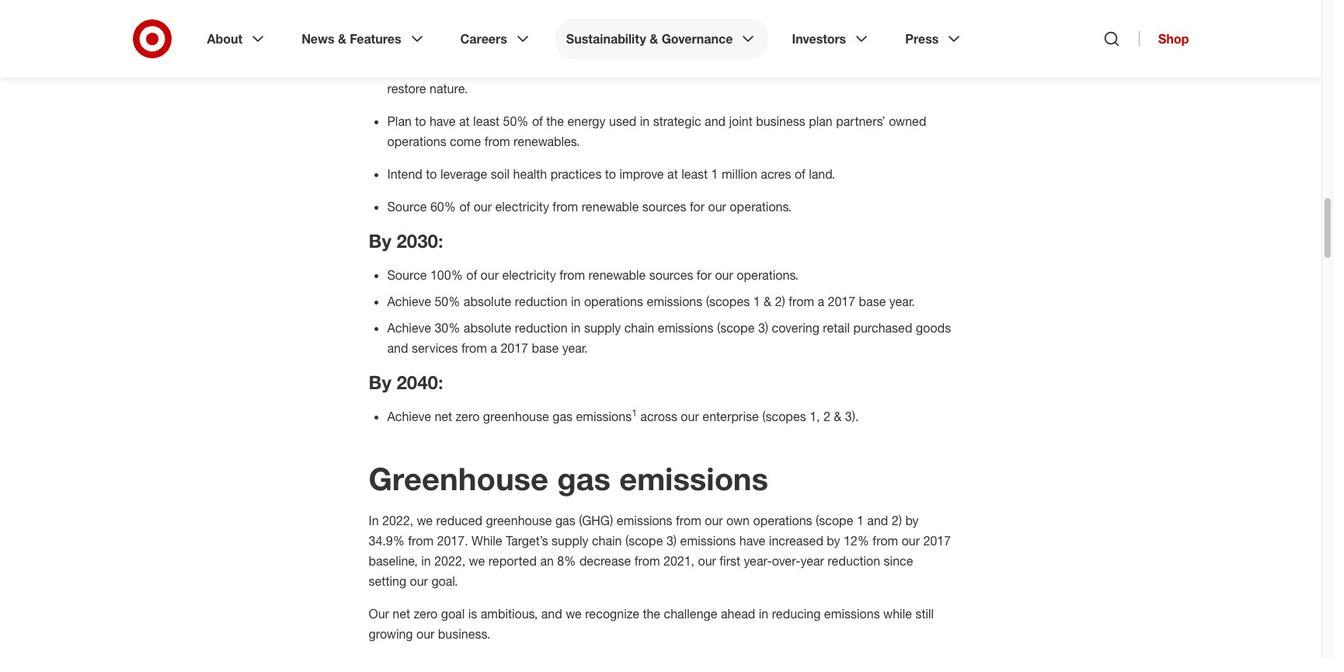 Task type: describe. For each thing, give the bounding box(es) containing it.
enterprise
[[703, 409, 759, 424]]

by for by 2040:
[[369, 371, 391, 394]]

improve
[[620, 166, 664, 182]]

our left first
[[698, 553, 716, 569]]

emissions inside the , we reduced greenhouse gas (ghg) emissions from our own operations (scope 1 and 2) by 3
[[617, 513, 672, 528]]

year. inside achieve 30% absolute reduction in supply chain emissions (scope 3) covering retail purchased goods and services from a 2017 base year.
[[562, 340, 588, 356]]

supply inside s supply chain (scope 3) emissions have increased by 12% from our 2017 baseline, in 2022, we reported an 8% decrease from 2021, our first year-over-year reduction since setting our goal.
[[552, 533, 589, 548]]

%
[[393, 533, 405, 548]]

reduction for operations
[[515, 294, 568, 309]]

investors
[[792, 31, 846, 47]]

health
[[513, 166, 547, 182]]

0 vertical spatial renewable
[[553, 61, 610, 76]]

ambitious,
[[481, 606, 538, 621]]

from down the source 60% of our electricity from renewable sources for our operations.
[[560, 267, 585, 283]]

and left joint
[[705, 113, 726, 129]]

we inside the , we reduced greenhouse gas (ghg) emissions from our own operations (scope 1 and 2) by 3
[[417, 513, 433, 528]]

8%
[[557, 553, 576, 569]]

target
[[506, 533, 540, 548]]

(ghg)
[[579, 513, 613, 528]]

source 100% of our electricity from renewable sources for our operations.
[[387, 267, 799, 283]]

0 vertical spatial 2017
[[828, 294, 855, 309]]

setting
[[369, 573, 406, 589]]

1 vertical spatial 2
[[403, 513, 410, 528]]

of left 'land.' at the right of page
[[795, 166, 805, 182]]

0 vertical spatial the
[[546, 113, 564, 129]]

governance
[[662, 31, 733, 47]]

recognize
[[585, 606, 639, 621]]

base inside achieve 30% absolute reduction in supply chain emissions (scope 3) covering retail purchased goods and services from a 2017 base year.
[[532, 340, 559, 356]]

from inside achieve 30% absolute reduction in supply chain emissions (scope 3) covering retail purchased goods and services from a 2017 base year.
[[462, 340, 487, 356]]

emissions up achieve 30% absolute reduction in supply chain emissions (scope 3) covering retail purchased goods and services from a 2017 base year.
[[647, 294, 703, 309]]

reported
[[488, 553, 537, 569]]

that
[[816, 61, 838, 76]]

soil
[[491, 166, 510, 182]]

electricity for 60%
[[495, 199, 549, 214]]

press link
[[894, 19, 975, 59]]

our up achieve 50% absolute reduction in operations emissions (scopes 1 & 2) from a 2017 base year.
[[715, 267, 733, 283]]

year-
[[744, 553, 772, 569]]

1 vertical spatial at
[[667, 166, 678, 182]]

business.
[[438, 626, 490, 642]]

achieve 50% absolute reduction in operations emissions (scopes 1 & 2) from a 2017 base year.
[[387, 294, 915, 309]]

and down sustainability & governance link
[[655, 61, 676, 76]]

engage
[[387, 61, 430, 76]]

strategic
[[653, 113, 701, 129]]

from up since
[[873, 533, 898, 548]]

of up renewables.
[[532, 113, 543, 129]]

emissions inside s supply chain (scope 3) emissions have increased by 12% from our 2017 baseline, in 2022, we reported an 8% decrease from 2021, our first year-over-year reduction since setting our goal.
[[680, 533, 736, 548]]

about
[[207, 31, 243, 47]]

(scope inside achieve 30% absolute reduction in supply chain emissions (scope 3) covering retail purchased goods and services from a 2017 base year.
[[717, 320, 755, 336]]

in inside our net zero goal is ambitious, and we recognize the challenge ahead in reducing emissions while still growing our business.
[[759, 606, 769, 621]]

our inside 'achieve net zero greenhouse gas emissions 1 across our enterprise (scopes 1, 2 & 3).'
[[681, 409, 699, 424]]

plan
[[387, 113, 412, 129]]

intend to leverage soil health practices to improve at least 1 million acres of land.
[[387, 166, 835, 182]]

suppliers
[[433, 61, 484, 76]]

services
[[412, 340, 458, 356]]

owned operations come from renewables.
[[387, 113, 926, 149]]

100%
[[430, 267, 463, 283]]

achieve 30% absolute reduction in supply chain emissions (scope 3) covering retail purchased goods and services from a 2017 base year.
[[387, 320, 951, 356]]

growing
[[369, 626, 413, 642]]

land.
[[809, 166, 835, 182]]

chain inside s supply chain (scope 3) emissions have increased by 12% from our 2017 baseline, in 2022, we reported an 8% decrease from 2021, our first year-over-year reduction since setting our goal.
[[592, 533, 622, 548]]

our net zero goal is ambitious, and we recognize the challenge ahead in reducing emissions while still growing our business.
[[369, 606, 934, 642]]

1 inside 'achieve net zero greenhouse gas emissions 1 across our enterprise (scopes 1, 2 & 3).'
[[632, 407, 637, 418]]

in inside achieve 30% absolute reduction in supply chain emissions (scope 3) covering retail purchased goods and services from a 2017 base year.
[[571, 320, 581, 336]]

while
[[883, 606, 912, 621]]

from up covering
[[789, 294, 814, 309]]

joint
[[729, 113, 753, 129]]

reducing
[[772, 606, 821, 621]]

reduced
[[436, 513, 483, 528]]

an
[[540, 553, 554, 569]]

zero for greenhouse
[[456, 409, 480, 424]]

challenge
[[664, 606, 718, 621]]

by inside the , we reduced greenhouse gas (ghg) emissions from our own operations (scope 1 and 2) by 3
[[905, 513, 919, 528]]

1 vertical spatial least
[[681, 166, 708, 182]]

goods
[[916, 320, 951, 336]]

from inside the , we reduced greenhouse gas (ghg) emissions from our own operations (scope 1 and 2) by 3
[[676, 513, 701, 528]]

reduction inside s supply chain (scope 3) emissions have increased by 12% from our 2017 baseline, in 2022, we reported an 8% decrease from 2021, our first year-over-year reduction since setting our goal.
[[828, 553, 880, 569]]

our inside the , we reduced greenhouse gas (ghg) emissions from our own operations (scope 1 and 2) by 3
[[705, 513, 723, 528]]

owned
[[889, 113, 926, 129]]

operations. for source 100% of our electricity from renewable sources for our operations.
[[737, 267, 799, 283]]

leverage
[[440, 166, 487, 182]]

for for source 60% of our electricity from renewable sources for our operations.
[[690, 199, 705, 214]]

renewables.
[[514, 134, 580, 149]]

intend
[[387, 166, 423, 182]]

on
[[745, 61, 759, 76]]

2025:
[[397, 22, 443, 46]]

our left goal.
[[410, 573, 428, 589]]

renewable for 60%
[[582, 199, 639, 214]]

about link
[[196, 19, 278, 59]]

prioritize
[[502, 61, 550, 76]]

supply inside achieve 30% absolute reduction in supply chain emissions (scope 3) covering retail purchased goods and services from a 2017 base year.
[[584, 320, 621, 336]]

achieve for achieve 30% absolute reduction in supply chain emissions (scope 3) covering retail purchased goods and services from a 2017 base year.
[[387, 320, 431, 336]]

absolute for 30%
[[464, 320, 511, 336]]

reduction for supply
[[515, 320, 568, 336]]

by 2040:
[[369, 371, 443, 394]]

operations inside the , we reduced greenhouse gas (ghg) emissions from our own operations (scope 1 and 2) by 3
[[753, 513, 812, 528]]

greenhouse
[[369, 460, 549, 497]]

& inside sustainability & governance link
[[650, 31, 658, 47]]

greenhouse for zero
[[483, 409, 549, 424]]

gas for emissions
[[553, 409, 573, 424]]

sources for source 100% of our electricity from renewable sources for our operations.
[[649, 267, 693, 283]]

decrease
[[579, 553, 631, 569]]

is
[[468, 606, 477, 621]]

1 horizontal spatial base
[[859, 294, 886, 309]]

gas for (ghg)
[[555, 513, 575, 528]]

0 vertical spatial have
[[430, 113, 456, 129]]

used
[[609, 113, 637, 129]]

to have at least 50% of the energy used in strategic and joint business plan partner s'
[[415, 113, 885, 129]]

emissions inside our net zero goal is ambitious, and we recognize the challenge ahead in reducing emissions while still growing our business.
[[824, 606, 880, 621]]

collaborate
[[680, 61, 742, 76]]

to right the plan on the left of the page
[[415, 113, 426, 129]]

increased
[[769, 533, 823, 548]]

0 horizontal spatial at
[[459, 113, 470, 129]]

1,
[[810, 409, 820, 424]]

to down careers link
[[487, 61, 498, 76]]

emissions inside achieve 30% absolute reduction in supply chain emissions (scope 3) covering retail purchased goods and services from a 2017 base year.
[[658, 320, 714, 336]]

our
[[369, 606, 389, 621]]

careers link
[[450, 19, 543, 59]]

2017 inside s supply chain (scope 3) emissions have increased by 12% from our 2017 baseline, in 2022, we reported an 8% decrease from 2021, our first year-over-year reduction since setting our goal.
[[923, 533, 951, 548]]

of right 60%
[[459, 199, 470, 214]]

30%
[[435, 320, 460, 336]]

a inside achieve 30% absolute reduction in supply chain emissions (scope 3) covering retail purchased goods and services from a 2017 base year.
[[491, 340, 497, 356]]

partner
[[836, 113, 877, 129]]

news
[[302, 31, 334, 47]]

electricity for 100%
[[502, 267, 556, 283]]

202
[[382, 513, 403, 528]]

,
[[410, 513, 413, 528]]

features
[[350, 31, 401, 47]]

2022,
[[434, 553, 465, 569]]

0 vertical spatial a
[[818, 294, 824, 309]]

of right 100%
[[466, 267, 477, 283]]

million
[[722, 166, 757, 182]]

0 vertical spatial (scopes
[[706, 294, 750, 309]]

greenhouse for reduced
[[486, 513, 552, 528]]

our right 100%
[[481, 267, 499, 283]]



Task type: vqa. For each thing, say whether or not it's contained in the screenshot.
Sustainability & Governance link
yes



Task type: locate. For each thing, give the bounding box(es) containing it.
from inside the "owned operations come from renewables."
[[485, 134, 510, 149]]

least left million on the top right of the page
[[681, 166, 708, 182]]

emissions down achieve 50% absolute reduction in operations emissions (scopes 1 & 2) from a 2017 base year.
[[658, 320, 714, 336]]

2) inside the , we reduced greenhouse gas (ghg) emissions from our own operations (scope 1 and 2) by 3
[[892, 513, 902, 528]]

2) up since
[[892, 513, 902, 528]]

3)
[[758, 320, 768, 336], [666, 533, 677, 548]]

1 horizontal spatial (scopes
[[762, 409, 806, 424]]

net right our
[[393, 606, 410, 621]]

achieve
[[387, 294, 431, 309], [387, 320, 431, 336], [387, 409, 431, 424]]

3 achieve from the top
[[387, 409, 431, 424]]

our left own
[[705, 513, 723, 528]]

sustainability
[[566, 31, 646, 47]]

have inside s supply chain (scope 3) emissions have increased by 12% from our 2017 baseline, in 2022, we reported an 8% decrease from 2021, our first year-over-year reduction since setting our goal.
[[739, 533, 766, 548]]

3
[[369, 533, 376, 548]]

4.9 % from 2017. while target '
[[376, 533, 542, 548]]

source down intend
[[387, 199, 427, 214]]

1 vertical spatial reduction
[[515, 320, 568, 336]]

zero
[[456, 409, 480, 424], [414, 606, 438, 621]]

3) inside achieve 30% absolute reduction in supply chain emissions (scope 3) covering retail purchased goods and services from a 2017 base year.
[[758, 320, 768, 336]]

operations. for source 60% of our electricity from renewable sources for our operations.
[[730, 199, 792, 214]]

1 horizontal spatial energy
[[614, 61, 652, 76]]

absolute for 50%
[[464, 294, 511, 309]]

1 horizontal spatial 2017
[[828, 294, 855, 309]]

shop
[[1158, 31, 1189, 47]]

1 vertical spatial achieve
[[387, 320, 431, 336]]

0 horizontal spatial 2017
[[501, 340, 528, 356]]

net down 2040:
[[435, 409, 452, 424]]

by 2030:
[[369, 229, 443, 252]]

1 horizontal spatial (scope
[[717, 320, 755, 336]]

0 horizontal spatial operations
[[387, 134, 446, 149]]

2 horizontal spatial 2017
[[923, 533, 951, 548]]

still
[[916, 606, 934, 621]]

we
[[417, 513, 433, 528], [469, 553, 485, 569], [566, 606, 582, 621]]

source
[[387, 199, 427, 214], [387, 267, 427, 283]]

net
[[435, 409, 452, 424], [393, 606, 410, 621]]

2 vertical spatial we
[[566, 606, 582, 621]]

a right services
[[491, 340, 497, 356]]

since
[[884, 553, 913, 569]]

1 horizontal spatial 2)
[[892, 513, 902, 528]]

the
[[546, 113, 564, 129], [643, 606, 660, 621]]

solutions
[[763, 61, 813, 76]]

the up renewables.
[[546, 113, 564, 129]]

1 source from the top
[[387, 199, 427, 214]]

2 up %
[[403, 513, 410, 528]]

our down soil
[[474, 199, 492, 214]]

greenhouse inside 'achieve net zero greenhouse gas emissions 1 across our enterprise (scopes 1, 2 & 3).'
[[483, 409, 549, 424]]

come
[[450, 134, 481, 149]]

covering
[[772, 320, 820, 336]]

(scope inside s supply chain (scope 3) emissions have increased by 12% from our 2017 baseline, in 2022, we reported an 8% decrease from 2021, our first year-over-year reduction since setting our goal.
[[625, 533, 663, 548]]

0 vertical spatial greenhouse
[[483, 409, 549, 424]]

electricity
[[495, 199, 549, 214], [502, 267, 556, 283]]

have up come on the left of page
[[430, 113, 456, 129]]

have
[[430, 113, 456, 129], [739, 533, 766, 548]]

(scope inside the , we reduced greenhouse gas (ghg) emissions from our own operations (scope 1 and 2) by 3
[[816, 513, 853, 528]]

zero inside our net zero goal is ambitious, and we recognize the challenge ahead in reducing emissions while still growing our business.
[[414, 606, 438, 621]]

0 horizontal spatial year.
[[562, 340, 588, 356]]

purchased
[[853, 320, 913, 336]]

operations inside the "owned operations come from renewables."
[[387, 134, 446, 149]]

1 vertical spatial zero
[[414, 606, 438, 621]]

our down million on the top right of the page
[[708, 199, 726, 214]]

(scopes left 1,
[[762, 409, 806, 424]]

1 vertical spatial the
[[643, 606, 660, 621]]

our right growing
[[416, 626, 435, 642]]

sources up achieve 50% absolute reduction in operations emissions (scopes 1 & 2) from a 2017 base year.
[[649, 267, 693, 283]]

year.
[[889, 294, 915, 309], [562, 340, 588, 356]]

1 vertical spatial greenhouse
[[486, 513, 552, 528]]

(scope left covering
[[717, 320, 755, 336]]

0 vertical spatial (scope
[[717, 320, 755, 336]]

absolute inside achieve 30% absolute reduction in supply chain emissions (scope 3) covering retail purchased goods and services from a 2017 base year.
[[464, 320, 511, 336]]

operations up increased
[[753, 513, 812, 528]]

1 vertical spatial a
[[491, 340, 497, 356]]

operations.
[[730, 199, 792, 214], [737, 267, 799, 283]]

energy down sustainability & governance
[[614, 61, 652, 76]]

1 vertical spatial by
[[369, 229, 391, 252]]

zero for goal
[[414, 606, 438, 621]]

2 vertical spatial operations
[[753, 513, 812, 528]]

0 horizontal spatial chain
[[592, 533, 622, 548]]

1 vertical spatial for
[[697, 267, 712, 283]]

1 vertical spatial net
[[393, 606, 410, 621]]

3) up 2021,
[[666, 533, 677, 548]]

acres
[[761, 166, 791, 182]]

press
[[905, 31, 939, 47]]

1 horizontal spatial 50%
[[503, 113, 529, 129]]

1 vertical spatial we
[[469, 553, 485, 569]]

1 vertical spatial electricity
[[502, 267, 556, 283]]

supply up 8%
[[552, 533, 589, 548]]

2 horizontal spatial (scope
[[816, 513, 853, 528]]

to left improve
[[605, 166, 616, 182]]

(scopes
[[706, 294, 750, 309], [762, 409, 806, 424]]

emissions up s supply chain (scope 3) emissions have increased by 12% from our 2017 baseline, in 2022, we reported an 8% decrease from 2021, our first year-over-year reduction since setting our goal.
[[617, 513, 672, 528]]

renewable down intend to leverage soil health practices to improve at least 1 million acres of land.
[[582, 199, 639, 214]]

by left 2025:
[[369, 22, 391, 46]]

gas inside the , we reduced greenhouse gas (ghg) emissions from our own operations (scope 1 and 2) by 3
[[555, 513, 575, 528]]

year. up purchased
[[889, 294, 915, 309]]

net for achieve
[[435, 409, 452, 424]]

year. down source 100% of our electricity from renewable sources for our operations.
[[562, 340, 588, 356]]

& inside 'achieve net zero greenhouse gas emissions 1 across our enterprise (scopes 1, 2 & 3).'
[[834, 409, 842, 424]]

3) inside s supply chain (scope 3) emissions have increased by 12% from our 2017 baseline, in 2022, we reported an 8% decrease from 2021, our first year-over-year reduction since setting our goal.
[[666, 533, 677, 548]]

from up 2021,
[[676, 513, 701, 528]]

at up come on the left of page
[[459, 113, 470, 129]]

operations. down acres
[[730, 199, 792, 214]]

60%
[[430, 199, 456, 214]]

and right ambitious,
[[541, 606, 562, 621]]

greenhouse gas emissions
[[369, 460, 768, 497]]

0 vertical spatial 3)
[[758, 320, 768, 336]]

emissions inside 'achieve net zero greenhouse gas emissions 1 across our enterprise (scopes 1, 2 & 3).'
[[576, 409, 632, 424]]

2021,
[[663, 553, 695, 569]]

(scope up decrease
[[625, 533, 663, 548]]

0 vertical spatial electricity
[[495, 199, 549, 214]]

net for our
[[393, 606, 410, 621]]

0 vertical spatial zero
[[456, 409, 480, 424]]

from down practices
[[553, 199, 578, 214]]

over-
[[772, 553, 801, 569]]

& inside news & features link
[[338, 31, 346, 47]]

shop link
[[1139, 31, 1189, 47]]

0 vertical spatial least
[[473, 113, 500, 129]]

by for by 2025:
[[369, 22, 391, 46]]

3).
[[845, 409, 859, 424]]

0 horizontal spatial 3)
[[666, 533, 677, 548]]

1 absolute from the top
[[464, 294, 511, 309]]

sustainability & governance
[[566, 31, 733, 47]]

achieve up services
[[387, 320, 431, 336]]

to right intend
[[426, 166, 437, 182]]

careers
[[460, 31, 507, 47]]

across
[[640, 409, 677, 424]]

0 horizontal spatial have
[[430, 113, 456, 129]]

2 vertical spatial by
[[369, 371, 391, 394]]

2040:
[[397, 371, 443, 394]]

3 by from the top
[[369, 371, 391, 394]]

0 vertical spatial by
[[905, 513, 919, 528]]

1 horizontal spatial 3)
[[758, 320, 768, 336]]

news & features link
[[291, 19, 437, 59]]

'
[[540, 533, 542, 548]]

from right come on the left of page
[[485, 134, 510, 149]]

0 horizontal spatial 2)
[[775, 294, 785, 309]]

and inside our net zero goal is ambitious, and we recognize the challenge ahead in reducing emissions while still growing our business.
[[541, 606, 562, 621]]

we inside s supply chain (scope 3) emissions have increased by 12% from our 2017 baseline, in 2022, we reported an 8% decrease from 2021, our first year-over-year reduction since setting our goal.
[[469, 553, 485, 569]]

sources
[[642, 199, 686, 214], [649, 267, 693, 283]]

2)
[[775, 294, 785, 309], [892, 513, 902, 528]]

source for source 100% of our electricity from renewable sources for our operations.
[[387, 267, 427, 283]]

0 horizontal spatial by
[[827, 533, 840, 548]]

emissions up own
[[619, 460, 768, 497]]

0 horizontal spatial the
[[546, 113, 564, 129]]

0 vertical spatial chain
[[624, 320, 654, 336]]

practices
[[551, 166, 602, 182]]

1 achieve from the top
[[387, 294, 431, 309]]

1 horizontal spatial least
[[681, 166, 708, 182]]

operations down source 100% of our electricity from renewable sources for our operations.
[[584, 294, 643, 309]]

0 horizontal spatial (scopes
[[706, 294, 750, 309]]

2 vertical spatial (scope
[[625, 533, 663, 548]]

2 achieve from the top
[[387, 320, 431, 336]]

for for source 100% of our electricity from renewable sources for our operations.
[[697, 267, 712, 283]]

we down while
[[469, 553, 485, 569]]

1 vertical spatial 3)
[[666, 533, 677, 548]]

1 horizontal spatial operations
[[584, 294, 643, 309]]

nature.
[[430, 81, 468, 96]]

by inside s supply chain (scope 3) emissions have increased by 12% from our 2017 baseline, in 2022, we reported an 8% decrease from 2021, our first year-over-year reduction since setting our goal.
[[827, 533, 840, 548]]

protect,
[[841, 61, 884, 76]]

supply down source 100% of our electricity from renewable sources for our operations.
[[584, 320, 621, 336]]

chain up decrease
[[592, 533, 622, 548]]

we left recognize
[[566, 606, 582, 621]]

gas left (ghg)
[[555, 513, 575, 528]]

in inside s supply chain (scope 3) emissions have increased by 12% from our 2017 baseline, in 2022, we reported an 8% decrease from 2021, our first year-over-year reduction since setting our goal.
[[421, 553, 431, 569]]

1 horizontal spatial zero
[[456, 409, 480, 424]]

net inside 'achieve net zero greenhouse gas emissions 1 across our enterprise (scopes 1, 2 & 3).'
[[435, 409, 452, 424]]

0 vertical spatial sources
[[642, 199, 686, 214]]

and
[[655, 61, 676, 76], [931, 61, 952, 76], [705, 113, 726, 129], [387, 340, 408, 356], [867, 513, 888, 528], [541, 606, 562, 621]]

4.9
[[376, 533, 393, 548]]

2) up covering
[[775, 294, 785, 309]]

achieve down by 2040:
[[387, 409, 431, 424]]

2030:
[[397, 229, 443, 252]]

0 horizontal spatial energy
[[567, 113, 606, 129]]

gas up (ghg)
[[557, 460, 611, 497]]

energy left used
[[567, 113, 606, 129]]

and inside and restore nature.
[[931, 61, 952, 76]]

gas
[[553, 409, 573, 424], [557, 460, 611, 497], [555, 513, 575, 528]]

50%
[[503, 113, 529, 129], [435, 294, 460, 309]]

achieve down 100%
[[387, 294, 431, 309]]

restore
[[387, 81, 426, 96]]

from right %
[[408, 533, 434, 548]]

2 source from the top
[[387, 267, 427, 283]]

to
[[487, 61, 498, 76], [415, 113, 426, 129], [426, 166, 437, 182], [605, 166, 616, 182]]

1 horizontal spatial have
[[739, 533, 766, 548]]

0 horizontal spatial 50%
[[435, 294, 460, 309]]

zero left goal at left
[[414, 606, 438, 621]]

2 vertical spatial renewable
[[589, 267, 646, 283]]

sources for source 60% of our electricity from renewable sources for our operations.
[[642, 199, 686, 214]]

, we reduced greenhouse gas (ghg) emissions from our own operations (scope 1 and 2) by 3
[[369, 513, 919, 548]]

goal
[[441, 606, 465, 621]]

and up 12%
[[867, 513, 888, 528]]

a up 'retail' on the right of page
[[818, 294, 824, 309]]

2 horizontal spatial operations
[[753, 513, 812, 528]]

1 horizontal spatial the
[[643, 606, 660, 621]]

by for by 2030:
[[369, 229, 391, 252]]

1 vertical spatial operations
[[584, 294, 643, 309]]

sustainability & governance link
[[555, 19, 769, 59]]

1 vertical spatial year.
[[562, 340, 588, 356]]

at
[[459, 113, 470, 129], [667, 166, 678, 182]]

source down the by 2030:
[[387, 267, 427, 283]]

1 vertical spatial gas
[[557, 460, 611, 497]]

baseline,
[[369, 553, 418, 569]]

1 vertical spatial renewable
[[582, 199, 639, 214]]

1 vertical spatial supply
[[552, 533, 589, 548]]

1 vertical spatial energy
[[567, 113, 606, 129]]

0 vertical spatial source
[[387, 199, 427, 214]]

our
[[474, 199, 492, 214], [708, 199, 726, 214], [481, 267, 499, 283], [715, 267, 733, 283], [681, 409, 699, 424], [705, 513, 723, 528], [902, 533, 920, 548], [698, 553, 716, 569], [410, 573, 428, 589], [416, 626, 435, 642]]

(scopes inside 'achieve net zero greenhouse gas emissions 1 across our enterprise (scopes 1, 2 & 3).'
[[762, 409, 806, 424]]

emissions
[[647, 294, 703, 309], [658, 320, 714, 336], [576, 409, 632, 424], [619, 460, 768, 497], [617, 513, 672, 528], [680, 533, 736, 548], [824, 606, 880, 621]]

1 vertical spatial have
[[739, 533, 766, 548]]

greenhouse inside the , we reduced greenhouse gas (ghg) emissions from our own operations (scope 1 and 2) by 3
[[486, 513, 552, 528]]

reduction
[[515, 294, 568, 309], [515, 320, 568, 336], [828, 553, 880, 569]]

source for source 60% of our electricity from renewable sources for our operations.
[[387, 199, 427, 214]]

our right across
[[681, 409, 699, 424]]

at right improve
[[667, 166, 678, 182]]

and down press link
[[931, 61, 952, 76]]

chain inside achieve 30% absolute reduction in supply chain emissions (scope 3) covering retail purchased goods and services from a 2017 base year.
[[624, 320, 654, 336]]

and up by 2040:
[[387, 340, 408, 356]]

least up come on the left of page
[[473, 113, 500, 129]]

achieve for achieve 50% absolute reduction in operations emissions (scopes 1 & 2) from a 2017 base year.
[[387, 294, 431, 309]]

1 inside the , we reduced greenhouse gas (ghg) emissions from our own operations (scope 1 and 2) by 3
[[857, 513, 864, 528]]

0 vertical spatial 50%
[[503, 113, 529, 129]]

2 vertical spatial reduction
[[828, 553, 880, 569]]

achieve inside 'achieve net zero greenhouse gas emissions 1 across our enterprise (scopes 1, 2 & 3).'
[[387, 409, 431, 424]]

we inside our net zero goal is ambitious, and we recognize the challenge ahead in reducing emissions while still growing our business.
[[566, 606, 582, 621]]

0 horizontal spatial base
[[532, 340, 559, 356]]

0 vertical spatial base
[[859, 294, 886, 309]]

gas up greenhouse gas emissions
[[553, 409, 573, 424]]

by
[[369, 22, 391, 46], [369, 229, 391, 252], [369, 371, 391, 394]]

1 vertical spatial operations.
[[737, 267, 799, 283]]

0 vertical spatial we
[[417, 513, 433, 528]]

by left 2040:
[[369, 371, 391, 394]]

1 vertical spatial 50%
[[435, 294, 460, 309]]

emissions up first
[[680, 533, 736, 548]]

1 vertical spatial source
[[387, 267, 427, 283]]

zero up the greenhouse
[[456, 409, 480, 424]]

first
[[720, 553, 740, 569]]

by up since
[[905, 513, 919, 528]]

2 by from the top
[[369, 229, 391, 252]]

have up year-
[[739, 533, 766, 548]]

supply
[[584, 320, 621, 336], [552, 533, 589, 548]]

s supply chain (scope 3) emissions have increased by 12% from our 2017 baseline, in 2022, we reported an 8% decrease from 2021, our first year-over-year reduction since setting our goal.
[[369, 533, 951, 589]]

by
[[905, 513, 919, 528], [827, 533, 840, 548]]

0 vertical spatial absolute
[[464, 294, 511, 309]]

sources down improve
[[642, 199, 686, 214]]

2 horizontal spatial we
[[566, 606, 582, 621]]

0 vertical spatial 2
[[824, 409, 830, 424]]

0 horizontal spatial a
[[491, 340, 497, 356]]

0 vertical spatial energy
[[614, 61, 652, 76]]

business
[[756, 113, 805, 129]]

0 vertical spatial operations.
[[730, 199, 792, 214]]

50% up renewables.
[[503, 113, 529, 129]]

we right "," at the left bottom of the page
[[417, 513, 433, 528]]

renewable
[[553, 61, 610, 76], [582, 199, 639, 214], [589, 267, 646, 283]]

achieve inside achieve 30% absolute reduction in supply chain emissions (scope 3) covering retail purchased goods and services from a 2017 base year.
[[387, 320, 431, 336]]

2 vertical spatial achieve
[[387, 409, 431, 424]]

2 inside 'achieve net zero greenhouse gas emissions 1 across our enterprise (scopes 1, 2 & 3).'
[[824, 409, 830, 424]]

renewable up achieve 50% absolute reduction in operations emissions (scopes 1 & 2) from a 2017 base year.
[[589, 267, 646, 283]]

chain down achieve 50% absolute reduction in operations emissions (scopes 1 & 2) from a 2017 base year.
[[624, 320, 654, 336]]

by left 2030:
[[369, 229, 391, 252]]

renewable down sustainability
[[553, 61, 610, 76]]

achieve net zero greenhouse gas emissions 1 across our enterprise (scopes 1, 2 & 3).
[[387, 407, 859, 424]]

0 vertical spatial net
[[435, 409, 452, 424]]

from down the , we reduced greenhouse gas (ghg) emissions from our own operations (scope 1 and 2) by 3
[[635, 553, 660, 569]]

0 vertical spatial year.
[[889, 294, 915, 309]]

(scope up 12%
[[816, 513, 853, 528]]

(scope
[[717, 320, 755, 336], [816, 513, 853, 528], [625, 533, 663, 548]]

the left challenge
[[643, 606, 660, 621]]

1 horizontal spatial a
[[818, 294, 824, 309]]

0 vertical spatial supply
[[584, 320, 621, 336]]

emissions left while
[[824, 606, 880, 621]]

1 horizontal spatial by
[[905, 513, 919, 528]]

0 horizontal spatial net
[[393, 606, 410, 621]]

0 horizontal spatial least
[[473, 113, 500, 129]]

our up since
[[902, 533, 920, 548]]

gas inside 'achieve net zero greenhouse gas emissions 1 across our enterprise (scopes 1, 2 & 3).'
[[553, 409, 573, 424]]

the inside our net zero goal is ambitious, and we recognize the challenge ahead in reducing emissions while still growing our business.
[[643, 606, 660, 621]]

ahead
[[721, 606, 755, 621]]

0 horizontal spatial we
[[417, 513, 433, 528]]

2 vertical spatial gas
[[555, 513, 575, 528]]

2 right 1,
[[824, 409, 830, 424]]

our inside our net zero goal is ambitious, and we recognize the challenge ahead in reducing emissions while still growing our business.
[[416, 626, 435, 642]]

while
[[472, 533, 502, 548]]

2017 inside achieve 30% absolute reduction in supply chain emissions (scope 3) covering retail purchased goods and services from a 2017 base year.
[[501, 340, 528, 356]]

1 vertical spatial absolute
[[464, 320, 511, 336]]

s
[[542, 533, 548, 548]]

operations down the plan on the left of the page
[[387, 134, 446, 149]]

s'
[[877, 113, 885, 129]]

1 horizontal spatial year.
[[889, 294, 915, 309]]

and inside the , we reduced greenhouse gas (ghg) emissions from our own operations (scope 1 and 2) by 3
[[867, 513, 888, 528]]

investors link
[[781, 19, 882, 59]]

and inside achieve 30% absolute reduction in supply chain emissions (scope 3) covering retail purchased goods and services from a 2017 base year.
[[387, 340, 408, 356]]

0 vertical spatial 2)
[[775, 294, 785, 309]]

1 by from the top
[[369, 22, 391, 46]]

1 vertical spatial 2017
[[501, 340, 528, 356]]

by left 12%
[[827, 533, 840, 548]]

50% up 30%
[[435, 294, 460, 309]]

and restore nature.
[[387, 61, 952, 96]]

1 vertical spatial by
[[827, 533, 840, 548]]

renewable for 100%
[[589, 267, 646, 283]]

0 vertical spatial by
[[369, 22, 391, 46]]

2017.
[[437, 533, 468, 548]]

operations. up covering
[[737, 267, 799, 283]]

2 absolute from the top
[[464, 320, 511, 336]]

emissions left across
[[576, 409, 632, 424]]

reduction inside achieve 30% absolute reduction in supply chain emissions (scope 3) covering retail purchased goods and services from a 2017 base year.
[[515, 320, 568, 336]]

3) left covering
[[758, 320, 768, 336]]

1 vertical spatial 2)
[[892, 513, 902, 528]]

from right services
[[462, 340, 487, 356]]

zero inside 'achieve net zero greenhouse gas emissions 1 across our enterprise (scopes 1, 2 & 3).'
[[456, 409, 480, 424]]

net inside our net zero goal is ambitious, and we recognize the challenge ahead in reducing emissions while still growing our business.
[[393, 606, 410, 621]]



